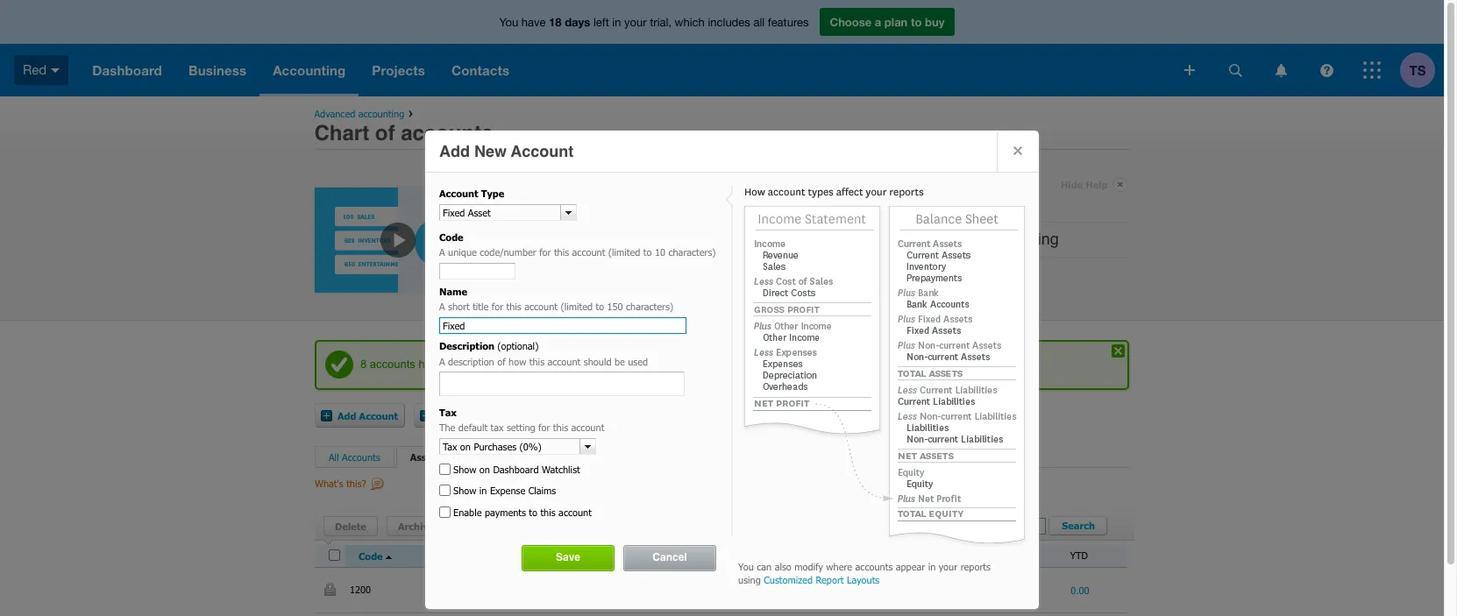 Task type: describe. For each thing, give the bounding box(es) containing it.
code a unique code/number for this account (limited to 10 characters)
[[439, 231, 716, 258]]

have inside 'you have 18 days left in your trial, which includes all features'
[[521, 16, 546, 29]]

what's this? link
[[315, 478, 385, 502]]

this inside the tax the default tax setting for this account
[[553, 422, 568, 433]]

report
[[816, 574, 844, 586]]

10
[[655, 247, 665, 258]]

days
[[565, 15, 590, 29]]

1 horizontal spatial chart
[[838, 194, 876, 212]]

add for add bank account
[[437, 410, 455, 421]]

18
[[549, 15, 562, 29]]

red button
[[0, 44, 79, 96]]

accounts up business
[[898, 194, 962, 212]]

type
[[481, 188, 504, 199]]

code for code
[[359, 550, 383, 562]]

accounts inside you can also modify where accounts appear in your reports using
[[855, 561, 893, 572]]

title
[[473, 301, 489, 312]]

svg image inside red popup button
[[51, 68, 60, 73]]

yet
[[747, 584, 760, 596]]

search
[[1062, 520, 1095, 531]]

Enable payments to this account checkbox
[[439, 506, 451, 518]]

0.00 link
[[1071, 584, 1089, 596]]

more
[[539, 267, 575, 284]]

you have 18 days left in your trial, which includes all features
[[499, 15, 809, 29]]

how inside description (optional) a description of how this account should be used
[[509, 356, 526, 367]]

account inside code a unique code/number for this account (limited to 10 characters)
[[572, 247, 605, 258]]

our
[[786, 194, 809, 212]]

for inside the tax the default tax setting for this account
[[538, 422, 550, 433]]

0.00
[[1071, 584, 1089, 596]]

show for show in expense claims
[[453, 485, 476, 496]]

code for code a unique code/number for this account (limited to 10 characters)
[[439, 231, 463, 242]]

your inside 'you have 18 days left in your trial, which includes all features'
[[624, 16, 647, 29]]

watchlist
[[542, 464, 580, 475]]

outstanding invoices the company has issued out to the client but has not yet received in cash at balance date.
[[429, 584, 878, 606]]

expenses
[[596, 451, 635, 462]]

modify
[[794, 561, 823, 572]]

all accounts
[[329, 451, 380, 462]]

all accounts link
[[329, 451, 380, 462]]

a inside description (optional) a description of how this account should be used
[[439, 356, 445, 367]]

cancel button
[[624, 546, 715, 571]]

account inside 'link'
[[359, 410, 398, 421]]

1200
[[350, 584, 374, 595]]

received
[[763, 584, 799, 596]]

this down "claims"
[[540, 506, 556, 518]]

chart
[[737, 267, 772, 284]]

financial
[[494, 230, 557, 248]]

2 horizontal spatial the
[[711, 267, 733, 284]]

plan
[[884, 15, 908, 29]]

0 horizontal spatial the
[[520, 584, 534, 596]]

draw
[[615, 230, 649, 248]]

accounts inside advanced accounting › chart of accounts
[[401, 121, 493, 146]]

tax the default tax setting for this account
[[439, 407, 604, 433]]

business
[[901, 230, 963, 248]]

1 vertical spatial archive
[[398, 520, 434, 532]]

hide help
[[1061, 179, 1108, 190]]

1 horizontal spatial svg image
[[1275, 64, 1287, 77]]

what's this?
[[315, 478, 366, 489]]

enable
[[453, 506, 482, 518]]

not
[[730, 584, 744, 596]]

delete
[[335, 520, 366, 532]]

account inside the tax the default tax setting for this account
[[571, 422, 604, 433]]

the
[[439, 422, 455, 433]]

equity
[[540, 451, 566, 462]]

each
[[676, 230, 710, 248]]

at
[[835, 584, 843, 596]]

to down "claims"
[[529, 506, 537, 518]]

choose a plan to buy
[[830, 15, 945, 29]]

to inside name a short title for this account (limited to 150 characters)
[[596, 301, 604, 312]]

you cannot delete/archive system accounts. image
[[324, 583, 336, 596]]

export link
[[702, 403, 767, 427]]

hide help link
[[1061, 174, 1127, 195]]

in inside 'you have 18 days left in your trial, which includes all features'
[[612, 16, 621, 29]]

for for code/number
[[539, 247, 551, 258]]

accounts down show
[[794, 267, 857, 284]]

in inside you can also modify where accounts appear in your reports using
[[928, 561, 936, 572]]

performing
[[983, 230, 1059, 248]]

0 horizontal spatial reports
[[562, 230, 611, 248]]

invoices
[[483, 584, 517, 596]]

(limited for 10
[[608, 247, 640, 258]]

code/number
[[480, 247, 536, 258]]

you for also
[[738, 561, 754, 572]]

features
[[768, 16, 809, 29]]

characters) for a unique code/number for this account (limited to 10 characters)
[[668, 247, 716, 258]]

learn more about customizing the chart of accounts
[[494, 267, 857, 284]]

this inside code a unique code/number for this account (limited to 10 characters)
[[554, 247, 569, 258]]

8 accounts have been archived
[[360, 357, 518, 370]]

show
[[791, 230, 828, 248]]

also
[[775, 561, 791, 572]]

company
[[537, 584, 575, 596]]

claims
[[528, 485, 556, 496]]

account up no
[[559, 506, 592, 518]]

customized report layouts link
[[764, 574, 880, 586]]

balance
[[846, 584, 878, 596]]

1 vertical spatial archive link
[[387, 516, 445, 536]]

about
[[579, 267, 619, 284]]

liabilities link
[[471, 451, 510, 462]]

selected
[[623, 519, 658, 530]]

liabilities
[[471, 451, 510, 462]]

customizing
[[623, 267, 706, 284]]

no
[[568, 519, 580, 530]]

2 has from the left
[[713, 584, 727, 596]]

a for a short title for this account (limited to 150 characters)
[[439, 301, 445, 312]]

but
[[696, 584, 710, 596]]

learn more link
[[494, 267, 575, 284]]

red
[[23, 62, 47, 77]]

0 horizontal spatial on
[[479, 464, 490, 475]]

your inside you can also modify where accounts appear in your reports using
[[939, 561, 958, 572]]

equity link
[[540, 451, 566, 462]]

with
[[754, 194, 782, 212]]

account inside name a short title for this account (limited to 150 characters)
[[524, 301, 558, 312]]

trial,
[[650, 16, 672, 29]]

to inside 'ts' banner
[[911, 15, 922, 29]]

appear
[[896, 561, 925, 572]]

advanced accounting link
[[314, 108, 404, 119]]

be
[[614, 356, 625, 367]]



Task type: locate. For each thing, give the bounding box(es) containing it.
None text field
[[440, 205, 560, 220], [439, 317, 686, 334], [440, 439, 579, 454], [825, 518, 1046, 534], [440, 205, 560, 220], [439, 317, 686, 334], [440, 439, 579, 454], [825, 518, 1046, 534]]

where
[[826, 561, 852, 572]]

a left short
[[439, 301, 445, 312]]

chart down advanced
[[314, 121, 369, 146]]

ytd
[[1070, 550, 1088, 561]]

1 vertical spatial characters)
[[626, 301, 673, 312]]

show
[[453, 464, 476, 475], [453, 485, 476, 496]]

account up accounts
[[359, 410, 398, 421]]

code inside 'link'
[[359, 550, 383, 562]]

svg image
[[1275, 64, 1287, 77], [51, 68, 60, 73]]

0 horizontal spatial you
[[499, 16, 518, 29]]

(limited up about
[[608, 247, 640, 258]]

1 a from the top
[[439, 247, 445, 258]]

image of account type hierarchy image
[[725, 186, 1030, 547]]

in left the "xero"
[[699, 194, 712, 212]]

delete link
[[324, 516, 378, 536]]

you inside you can also modify where accounts appear in your reports using
[[738, 561, 754, 572]]

financial reports draw on each account to show how your business is performing
[[494, 230, 1059, 248]]

the left chart
[[711, 267, 733, 284]]

account
[[714, 230, 769, 248], [572, 247, 605, 258], [524, 301, 558, 312], [547, 356, 581, 367], [571, 422, 604, 433], [559, 506, 592, 518]]

code link
[[359, 550, 420, 564]]

1 vertical spatial your
[[866, 230, 897, 248]]

archive down export
[[732, 451, 763, 462]]

1 horizontal spatial archive
[[732, 451, 763, 462]]

add bank account link
[[414, 403, 531, 427]]

left
[[593, 16, 609, 29]]

the left client
[[654, 584, 667, 596]]

account down 'learn more' link
[[524, 301, 558, 312]]

has
[[578, 584, 593, 596], [713, 584, 727, 596]]

0 vertical spatial on
[[654, 230, 671, 248]]

›
[[408, 105, 413, 120]]

on right draw
[[654, 230, 671, 248]]

(limited inside name a short title for this account (limited to 150 characters)
[[561, 301, 593, 312]]

1 vertical spatial have
[[419, 357, 443, 370]]

chart right full
[[838, 194, 876, 212]]

reports
[[562, 230, 611, 248], [961, 561, 991, 572]]

reports down "every"
[[562, 230, 611, 248]]

of down (optional)
[[497, 356, 506, 367]]

this inside description (optional) a description of how this account should be used
[[529, 356, 544, 367]]

a inside code a unique code/number for this account (limited to 10 characters)
[[439, 247, 445, 258]]

1 horizontal spatial (limited
[[608, 247, 640, 258]]

show right show in expense claims checkbox
[[453, 485, 476, 496]]

to left the buy at the right of the page
[[911, 15, 922, 29]]

a for a unique code/number for this account (limited to 10 characters)
[[439, 247, 445, 258]]

svg image
[[1363, 61, 1381, 79], [1229, 64, 1242, 77], [1320, 64, 1333, 77], [1184, 65, 1195, 75]]

0 horizontal spatial archive
[[398, 520, 434, 532]]

add inside add account 'link'
[[338, 410, 356, 421]]

show right the 'show on dashboard watchlist' checkbox
[[453, 464, 476, 475]]

layouts
[[847, 574, 880, 586]]

date.
[[429, 595, 450, 606]]

a left been
[[439, 356, 445, 367]]

add account link
[[315, 403, 405, 427]]

of right chart
[[776, 267, 790, 284]]

2 a from the top
[[439, 301, 445, 312]]

2 vertical spatial your
[[939, 561, 958, 572]]

setting
[[507, 422, 535, 433]]

name a short title for this account (limited to 150 characters)
[[439, 286, 673, 312]]

Show on Dashboard Watchlist checkbox
[[439, 464, 451, 475]]

account up expenses
[[571, 422, 604, 433]]

0 vertical spatial your
[[624, 16, 647, 29]]

chart of accounts link
[[838, 194, 962, 212]]

0 vertical spatial have
[[521, 16, 546, 29]]

(limited inside code a unique code/number for this account (limited to 10 characters)
[[608, 247, 640, 258]]

1 show from the top
[[453, 464, 476, 475]]

to inside outstanding invoices the company has issued out to the client but has not yet received in cash at balance date.
[[642, 584, 651, 596]]

tax
[[491, 422, 504, 433]]

code up 1200
[[359, 550, 383, 562]]

2 horizontal spatial your
[[939, 561, 958, 572]]

(limited for 150
[[561, 301, 593, 312]]

this down the learn
[[506, 301, 521, 312]]

1 horizontal spatial has
[[713, 584, 727, 596]]

you left 18
[[499, 16, 518, 29]]

accounts right no
[[583, 519, 620, 530]]

code up unique
[[439, 231, 463, 242]]

your down the chart of accounts link
[[866, 230, 897, 248]]

for
[[539, 247, 551, 258], [492, 301, 503, 312], [538, 422, 550, 433]]

1 vertical spatial reports
[[961, 561, 991, 572]]

1 horizontal spatial your
[[866, 230, 897, 248]]

1 vertical spatial code
[[359, 550, 383, 562]]

description (optional) a description of how this account should be used
[[439, 340, 648, 367]]

add
[[439, 142, 470, 160], [338, 410, 356, 421], [437, 410, 455, 421]]

0 vertical spatial archive link
[[732, 451, 763, 462]]

1 has from the left
[[578, 584, 593, 596]]

code inside code a unique code/number for this account (limited to 10 characters)
[[439, 231, 463, 242]]

this up the more
[[554, 247, 569, 258]]

archived
[[475, 357, 518, 370]]

Show in Expense Claims checkbox
[[439, 485, 451, 496]]

1 vertical spatial chart
[[838, 194, 876, 212]]

to
[[911, 15, 922, 29], [774, 230, 787, 248], [643, 247, 652, 258], [596, 301, 604, 312], [529, 506, 537, 518], [642, 584, 651, 596]]

how right show
[[833, 230, 862, 248]]

reports inside you can also modify where accounts appear in your reports using
[[961, 561, 991, 572]]

0 horizontal spatial code
[[359, 550, 383, 562]]

a inside name a short title for this account (limited to 150 characters)
[[439, 301, 445, 312]]

0 horizontal spatial chart
[[314, 121, 369, 146]]

on down liabilities
[[479, 464, 490, 475]]

accounts down ›
[[401, 121, 493, 146]]

has left not
[[713, 584, 727, 596]]

150
[[607, 301, 623, 312]]

0 vertical spatial you
[[499, 16, 518, 29]]

for inside code a unique code/number for this account (limited to 10 characters)
[[539, 247, 551, 258]]

expenses link
[[596, 451, 635, 462]]

0 vertical spatial chart
[[314, 121, 369, 146]]

for right setting
[[538, 422, 550, 433]]

0 horizontal spatial how
[[509, 356, 526, 367]]

for right title on the left of page
[[492, 301, 503, 312]]

client
[[670, 584, 693, 596]]

in inside outstanding invoices the company has issued out to the client but has not yet received in cash at balance date.
[[802, 584, 809, 596]]

0 vertical spatial archive
[[732, 451, 763, 462]]

0 horizontal spatial have
[[419, 357, 443, 370]]

0 vertical spatial show
[[453, 464, 476, 475]]

includes
[[708, 16, 750, 29]]

what's
[[315, 478, 343, 489]]

0 vertical spatial for
[[539, 247, 551, 258]]

hide
[[1061, 179, 1083, 190]]

assets link
[[410, 451, 441, 462]]

accounts right 8
[[370, 357, 415, 370]]

to right out on the left of page
[[642, 584, 651, 596]]

0 vertical spatial characters)
[[668, 247, 716, 258]]

2 vertical spatial for
[[538, 422, 550, 433]]

payments
[[485, 506, 526, 518]]

1 vertical spatial a
[[439, 301, 445, 312]]

this up the equity
[[553, 422, 568, 433]]

enable payments to this account
[[453, 506, 592, 518]]

for for title
[[492, 301, 503, 312]]

characters) inside code a unique code/number for this account (limited to 10 characters)
[[668, 247, 716, 258]]

have
[[521, 16, 546, 29], [419, 357, 443, 370]]

account up about
[[572, 247, 605, 258]]

0 vertical spatial reports
[[562, 230, 611, 248]]

3 a from the top
[[439, 356, 445, 367]]

should
[[584, 356, 611, 367]]

advanced accounting › chart of accounts
[[314, 105, 493, 146]]

add left 'new' on the top left
[[439, 142, 470, 160]]

description
[[448, 356, 494, 367]]

you up the using at the bottom
[[738, 561, 754, 572]]

1 horizontal spatial the
[[654, 584, 667, 596]]

no accounts selected
[[568, 519, 658, 530]]

accounts
[[401, 121, 493, 146], [898, 194, 962, 212], [794, 267, 857, 284], [370, 357, 415, 370], [583, 519, 620, 530], [855, 561, 893, 572]]

a left unique
[[439, 247, 445, 258]]

of inside description (optional) a description of how this account should be used
[[497, 356, 506, 367]]

show for show on dashboard watchlist
[[453, 464, 476, 475]]

for inside name a short title for this account (limited to 150 characters)
[[492, 301, 503, 312]]

full
[[813, 194, 833, 212]]

dashboard
[[493, 464, 539, 475]]

accounts up the layouts on the bottom right
[[855, 561, 893, 572]]

to left show
[[774, 230, 787, 248]]

this down (optional)
[[529, 356, 544, 367]]

0 vertical spatial (limited
[[608, 247, 640, 258]]

you inside 'you have 18 days left in your trial, which includes all features'
[[499, 16, 518, 29]]

have left been
[[419, 357, 443, 370]]

0 vertical spatial a
[[439, 247, 445, 258]]

0 horizontal spatial your
[[624, 16, 647, 29]]

add for add new account
[[439, 142, 470, 160]]

you can also modify where accounts appear in your reports using
[[738, 561, 991, 586]]

account up tax
[[485, 410, 524, 421]]

1 horizontal spatial code
[[439, 231, 463, 242]]

add up all accounts link
[[338, 410, 356, 421]]

out
[[625, 584, 639, 596]]

show on dashboard watchlist
[[453, 464, 580, 475]]

(limited
[[608, 247, 640, 258], [561, 301, 593, 312]]

a
[[875, 15, 881, 29]]

2 vertical spatial a
[[439, 356, 445, 367]]

1 vertical spatial how
[[509, 356, 526, 367]]

buy
[[925, 15, 945, 29]]

characters) up learn more about customizing the chart of accounts
[[668, 247, 716, 258]]

1 horizontal spatial how
[[833, 230, 862, 248]]

account right 'new' on the top left
[[511, 142, 574, 160]]

unique
[[448, 247, 477, 258]]

learn
[[494, 267, 534, 284]]

choose
[[830, 15, 872, 29]]

1 horizontal spatial have
[[521, 16, 546, 29]]

name
[[439, 286, 467, 297]]

to inside code a unique code/number for this account (limited to 10 characters)
[[643, 247, 652, 258]]

chart inside advanced accounting › chart of accounts
[[314, 121, 369, 146]]

your right appear
[[939, 561, 958, 572]]

have left 18
[[521, 16, 546, 29]]

None text field
[[439, 263, 515, 279], [439, 372, 685, 396], [439, 263, 515, 279], [439, 372, 685, 396]]

to left 10
[[643, 247, 652, 258]]

(limited down the more
[[561, 301, 593, 312]]

0 vertical spatial code
[[439, 231, 463, 242]]

1 horizontal spatial on
[[654, 230, 671, 248]]

customized
[[764, 574, 813, 586]]

has left issued
[[578, 584, 593, 596]]

ts banner
[[0, 0, 1444, 96]]

description
[[439, 340, 495, 352]]

reports right appear
[[961, 561, 991, 572]]

0 horizontal spatial archive link
[[387, 516, 445, 536]]

for up 'learn more' link
[[539, 247, 551, 258]]

1 horizontal spatial you
[[738, 561, 754, 572]]

of inside advanced accounting › chart of accounts
[[375, 121, 395, 146]]

add new account
[[439, 142, 574, 160]]

of down accounting
[[375, 121, 395, 146]]

this inside name a short title for this account (limited to 150 characters)
[[506, 301, 521, 312]]

in left cash
[[802, 584, 809, 596]]

help
[[1086, 179, 1108, 190]]

characters) down customizing
[[626, 301, 673, 312]]

1 vertical spatial (limited
[[561, 301, 593, 312]]

in right appear
[[928, 561, 936, 572]]

2 show from the top
[[453, 485, 476, 496]]

cash
[[812, 584, 832, 596]]

add inside add bank account link
[[437, 410, 455, 421]]

chart
[[314, 121, 369, 146], [838, 194, 876, 212]]

characters) for a short title for this account (limited to 150 characters)
[[626, 301, 673, 312]]

archive link down export
[[732, 451, 763, 462]]

categorise
[[494, 194, 570, 212]]

in right left
[[612, 16, 621, 29]]

how down (optional)
[[509, 356, 526, 367]]

1 vertical spatial for
[[492, 301, 503, 312]]

outstanding
[[429, 584, 480, 596]]

save
[[556, 551, 580, 564]]

which
[[675, 16, 705, 29]]

account left should
[[547, 356, 581, 367]]

archive up code 'link'
[[398, 520, 434, 532]]

in left expense
[[479, 485, 487, 496]]

used
[[628, 356, 648, 367]]

0 horizontal spatial svg image
[[51, 68, 60, 73]]

customized report layouts
[[764, 574, 880, 586]]

account down the "xero"
[[714, 230, 769, 248]]

your left trial,
[[624, 16, 647, 29]]

add up the
[[437, 410, 455, 421]]

save button
[[523, 546, 614, 571]]

to left 150
[[596, 301, 604, 312]]

characters) inside name a short title for this account (limited to 150 characters)
[[626, 301, 673, 312]]

account left type
[[439, 188, 478, 199]]

1 horizontal spatial archive link
[[732, 451, 763, 462]]

1 vertical spatial on
[[479, 464, 490, 475]]

show in expense claims
[[453, 485, 556, 496]]

1 vertical spatial show
[[453, 485, 476, 496]]

archive link up code 'link'
[[387, 516, 445, 536]]

this
[[554, 247, 569, 258], [506, 301, 521, 312], [529, 356, 544, 367], [553, 422, 568, 433], [540, 506, 556, 518]]

you for 18
[[499, 16, 518, 29]]

0 horizontal spatial has
[[578, 584, 593, 596]]

1 horizontal spatial reports
[[961, 561, 991, 572]]

add for add account
[[338, 410, 356, 421]]

new
[[474, 142, 507, 160]]

1 vertical spatial you
[[738, 561, 754, 572]]

of right full
[[881, 194, 894, 212]]

0 vertical spatial how
[[833, 230, 862, 248]]

None checkbox
[[329, 549, 340, 561]]

using
[[738, 574, 761, 586]]

in
[[612, 16, 621, 29], [699, 194, 712, 212], [479, 485, 487, 496], [928, 561, 936, 572], [802, 584, 809, 596]]

the right invoices
[[520, 584, 534, 596]]

can
[[757, 561, 772, 572]]

default
[[458, 422, 488, 433]]

account inside description (optional) a description of how this account should be used
[[547, 356, 581, 367]]

0 horizontal spatial (limited
[[561, 301, 593, 312]]



Task type: vqa. For each thing, say whether or not it's contained in the screenshot.
middle A
yes



